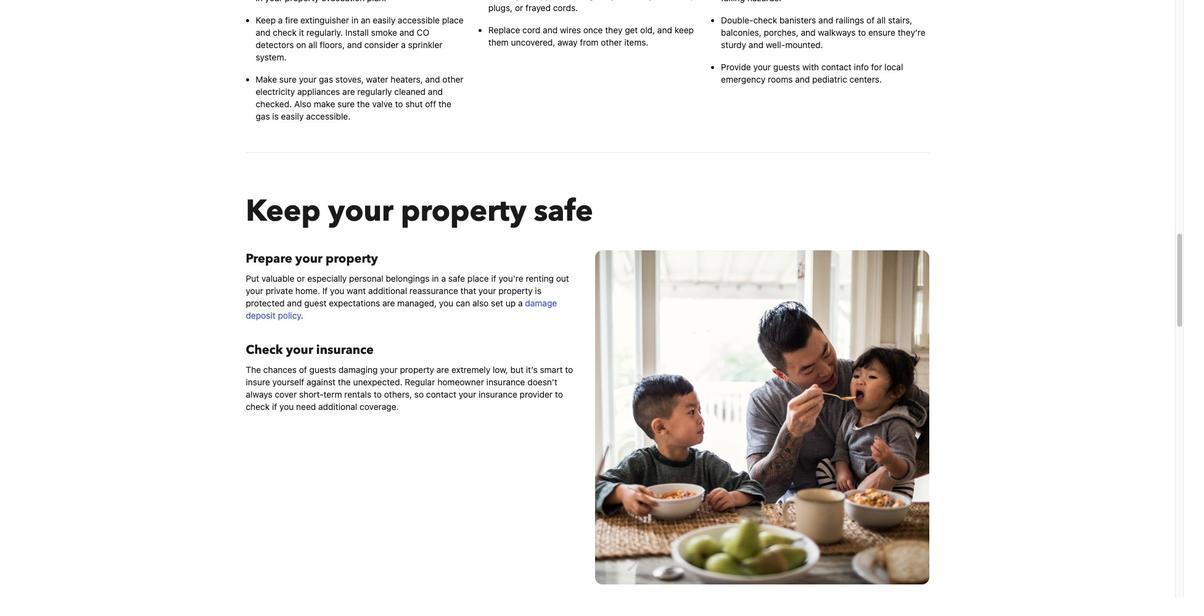 Task type: locate. For each thing, give the bounding box(es) containing it.
or
[[515, 2, 523, 13], [297, 273, 305, 284]]

if inside check your insurance the chances of guests damaging your property are extremely low, but it's smart to insure yourself against the unexpected. regular homeowner insurance doesn't always cover short-term rentals to others, so contact your insurance provider to check if you need additional coverage.
[[272, 402, 277, 412]]

balconies,
[[721, 27, 762, 38]]

make sure your gas stoves, water heaters, and other electricity appliances are regularly cleaned and checked. also make sure the valve to shut off the gas is easily accessible.
[[256, 74, 464, 122]]

place inside keep a fire extinguisher in an easily accessible place and check it regularly. install smoke and co detectors on all floors, and consider a sprinkler system.
[[442, 15, 464, 25]]

0 vertical spatial place
[[442, 15, 464, 25]]

you're
[[499, 273, 524, 284]]

0 horizontal spatial for
[[618, 0, 629, 1]]

1 horizontal spatial additional
[[368, 286, 407, 296]]

smoke
[[371, 27, 397, 38]]

gas down checked.
[[256, 111, 270, 122]]

0 vertical spatial safe
[[534, 191, 593, 232]]

1 vertical spatial contact
[[426, 389, 456, 400]]

wires
[[560, 25, 581, 35]]

keep up prepare at left
[[246, 191, 321, 232]]

check inside check your insurance the chances of guests damaging your property are extremely low, but it's smart to insure yourself against the unexpected. regular homeowner insurance doesn't always cover short-term rentals to others, so contact your insurance provider to check if you need additional coverage.
[[246, 342, 283, 358]]

2 vertical spatial you
[[279, 402, 294, 412]]

1 vertical spatial other
[[443, 74, 464, 85]]

0 vertical spatial guests
[[773, 62, 800, 72]]

additional inside put valuable or especially personal belongings in a safe place if you're renting out your private home. if you want additional reassurance that your property is protected and guest expectations are managed, you can also set up a
[[368, 286, 407, 296]]

place up that
[[468, 273, 489, 284]]

0 horizontal spatial check
[[246, 402, 270, 412]]

1 vertical spatial is
[[535, 286, 542, 296]]

0 horizontal spatial are
[[342, 86, 355, 97]]

contact right so
[[426, 389, 456, 400]]

0 vertical spatial in
[[352, 15, 359, 25]]

check down always
[[246, 402, 270, 412]]

easily
[[373, 15, 396, 25], [281, 111, 304, 122]]

the right off
[[439, 99, 451, 109]]

0 horizontal spatial of
[[299, 365, 307, 375]]

1 horizontal spatial you
[[330, 286, 344, 296]]

of inside double-check banisters and railings of all stairs, balconies, porches, and walkways to ensure they're sturdy and well-mounted.
[[867, 15, 875, 25]]

0 horizontal spatial guests
[[309, 365, 336, 375]]

0 vertical spatial gas
[[319, 74, 333, 85]]

check your appliances regularly for faulty switches, plugs, or frayed cords.
[[488, 0, 693, 13]]

water
[[366, 74, 388, 85]]

0 horizontal spatial check
[[246, 342, 283, 358]]

if down the cover
[[272, 402, 277, 412]]

they
[[605, 25, 623, 35]]

is down checked.
[[272, 111, 279, 122]]

accessible.
[[306, 111, 351, 122]]

is inside put valuable or especially personal belongings in a safe place if you're renting out your private home. if you want additional reassurance that your property is protected and guest expectations are managed, you can also set up a
[[535, 286, 542, 296]]

of up yourself
[[299, 365, 307, 375]]

is
[[272, 111, 279, 122], [535, 286, 542, 296]]

sure up electricity
[[279, 74, 297, 85]]

you down the cover
[[279, 402, 294, 412]]

additional down term
[[318, 402, 357, 412]]

all right on
[[309, 39, 317, 50]]

keep for keep a fire extinguisher in an easily accessible place and check it regularly. install smoke and co detectors on all floors, and consider a sprinkler system.
[[256, 15, 276, 25]]

also
[[473, 298, 489, 308]]

short-
[[299, 389, 324, 400]]

are up "homeowner" at left
[[437, 365, 449, 375]]

0 vertical spatial check
[[754, 15, 777, 25]]

0 vertical spatial of
[[867, 15, 875, 25]]

of up ensure
[[867, 15, 875, 25]]

keep left fire at the left of the page
[[256, 15, 276, 25]]

0 vertical spatial is
[[272, 111, 279, 122]]

personal
[[349, 273, 384, 284]]

other inside make sure your gas stoves, water heaters, and other electricity appliances are regularly cleaned and checked. also make sure the valve to shut off the gas is easily accessible.
[[443, 74, 464, 85]]

a right consider
[[401, 39, 406, 50]]

damage
[[525, 298, 557, 308]]

once
[[583, 25, 603, 35]]

valuable
[[262, 273, 295, 284]]

away
[[558, 37, 578, 48]]

if left you're
[[491, 273, 496, 284]]

insure
[[246, 377, 270, 387]]

cover
[[275, 389, 297, 400]]

0 vertical spatial appliances
[[536, 0, 579, 1]]

to left shut
[[395, 99, 403, 109]]

gas left stoves,
[[319, 74, 333, 85]]

all
[[877, 15, 886, 25], [309, 39, 317, 50]]

1 vertical spatial if
[[272, 402, 277, 412]]

other
[[601, 37, 622, 48], [443, 74, 464, 85]]

railings
[[836, 15, 864, 25]]

1 vertical spatial all
[[309, 39, 317, 50]]

other down sprinkler
[[443, 74, 464, 85]]

1 vertical spatial for
[[871, 62, 882, 72]]

local
[[885, 62, 903, 72]]

are down stoves,
[[342, 86, 355, 97]]

or inside check your appliances regularly for faulty switches, plugs, or frayed cords.
[[515, 2, 523, 13]]

check up plugs,
[[488, 0, 514, 1]]

damaging
[[339, 365, 378, 375]]

0 vertical spatial sure
[[279, 74, 297, 85]]

0 vertical spatial contact
[[822, 62, 852, 72]]

0 vertical spatial other
[[601, 37, 622, 48]]

0 horizontal spatial is
[[272, 111, 279, 122]]

0 vertical spatial check
[[488, 0, 514, 1]]

renting
[[526, 273, 554, 284]]

the left valve
[[357, 99, 370, 109]]

check for insurance
[[246, 342, 283, 358]]

other down the they
[[601, 37, 622, 48]]

1 horizontal spatial easily
[[373, 15, 396, 25]]

in up reassurance
[[432, 273, 439, 284]]

cord
[[523, 25, 541, 35]]

0 horizontal spatial safe
[[448, 273, 465, 284]]

rooms
[[768, 74, 793, 85]]

0 vertical spatial you
[[330, 286, 344, 296]]

0 vertical spatial for
[[618, 0, 629, 1]]

that
[[461, 286, 476, 296]]

easily up smoke
[[373, 15, 396, 25]]

1 vertical spatial regularly
[[357, 86, 392, 97]]

0 vertical spatial or
[[515, 2, 523, 13]]

if inside put valuable or especially personal belongings in a safe place if you're renting out your private home. if you want additional reassurance that your property is protected and guest expectations are managed, you can also set up a
[[491, 273, 496, 284]]

1 vertical spatial appliances
[[297, 86, 340, 97]]

1 horizontal spatial or
[[515, 2, 523, 13]]

is down renting
[[535, 286, 542, 296]]

all inside double-check banisters and railings of all stairs, balconies, porches, and walkways to ensure they're sturdy and well-mounted.
[[877, 15, 886, 25]]

banisters
[[780, 15, 816, 25]]

0 vertical spatial insurance
[[316, 342, 374, 358]]

1 horizontal spatial of
[[867, 15, 875, 25]]

1 horizontal spatial regularly
[[581, 0, 616, 1]]

up
[[506, 298, 516, 308]]

to down railings
[[858, 27, 866, 38]]

0 horizontal spatial if
[[272, 402, 277, 412]]

1 horizontal spatial if
[[491, 273, 496, 284]]

check up porches,
[[754, 15, 777, 25]]

1 vertical spatial guests
[[309, 365, 336, 375]]

regularly down the water
[[357, 86, 392, 97]]

1 vertical spatial easily
[[281, 111, 304, 122]]

faulty
[[632, 0, 654, 1]]

1 vertical spatial additional
[[318, 402, 357, 412]]

for inside check your appliances regularly for faulty switches, plugs, or frayed cords.
[[618, 0, 629, 1]]

property inside put valuable or especially personal belongings in a safe place if you're renting out your private home. if you want additional reassurance that your property is protected and guest expectations are managed, you can also set up a
[[499, 286, 533, 296]]

floors,
[[320, 39, 345, 50]]

fire
[[285, 15, 298, 25]]

2 horizontal spatial are
[[437, 365, 449, 375]]

of inside check your insurance the chances of guests damaging your property are extremely low, but it's smart to insure yourself against the unexpected. regular homeowner insurance doesn't always cover short-term rentals to others, so contact your insurance provider to check if you need additional coverage.
[[299, 365, 307, 375]]

1 horizontal spatial for
[[871, 62, 882, 72]]

additional up damage deposit policy link
[[368, 286, 407, 296]]

they're
[[898, 27, 926, 38]]

guests inside provide your guests with contact info for local emergency rooms and pediatric centers.
[[773, 62, 800, 72]]

accessible
[[398, 15, 440, 25]]

1 horizontal spatial contact
[[822, 62, 852, 72]]

0 horizontal spatial sure
[[279, 74, 297, 85]]

set
[[491, 298, 503, 308]]

1 horizontal spatial check
[[273, 27, 297, 38]]

1 vertical spatial keep
[[246, 191, 321, 232]]

1 horizontal spatial gas
[[319, 74, 333, 85]]

make
[[256, 74, 277, 85]]

safe
[[534, 191, 593, 232], [448, 273, 465, 284]]

pediatric
[[812, 74, 847, 85]]

mounted.
[[785, 39, 823, 50]]

place
[[442, 15, 464, 25], [468, 273, 489, 284]]

1 horizontal spatial in
[[432, 273, 439, 284]]

the up term
[[338, 377, 351, 387]]

2 vertical spatial check
[[246, 402, 270, 412]]

all up ensure
[[877, 15, 886, 25]]

0 horizontal spatial additional
[[318, 402, 357, 412]]

1 horizontal spatial check
[[488, 0, 514, 1]]

prepare
[[246, 250, 292, 267]]

2 vertical spatial are
[[437, 365, 449, 375]]

1 vertical spatial gas
[[256, 111, 270, 122]]

with
[[803, 62, 819, 72]]

stoves,
[[336, 74, 364, 85]]

heaters,
[[391, 74, 423, 85]]

homeowner
[[438, 377, 484, 387]]

1 horizontal spatial appliances
[[536, 0, 579, 1]]

yourself
[[272, 377, 304, 387]]

especially
[[307, 273, 347, 284]]

your inside make sure your gas stoves, water heaters, and other electricity appliances are regularly cleaned and checked. also make sure the valve to shut off the gas is easily accessible.
[[299, 74, 317, 85]]

1 vertical spatial place
[[468, 273, 489, 284]]

0 horizontal spatial appliances
[[297, 86, 340, 97]]

1 horizontal spatial is
[[535, 286, 542, 296]]

of for banisters
[[867, 15, 875, 25]]

to
[[858, 27, 866, 38], [395, 99, 403, 109], [565, 365, 573, 375], [374, 389, 382, 400], [555, 389, 563, 400]]

are inside check your insurance the chances of guests damaging your property are extremely low, but it's smart to insure yourself against the unexpected. regular homeowner insurance doesn't always cover short-term rentals to others, so contact your insurance provider to check if you need additional coverage.
[[437, 365, 449, 375]]

checked.
[[256, 99, 292, 109]]

0 horizontal spatial place
[[442, 15, 464, 25]]

sprinkler
[[408, 39, 443, 50]]

1 horizontal spatial are
[[382, 298, 395, 308]]

0 vertical spatial easily
[[373, 15, 396, 25]]

check inside check your insurance the chances of guests damaging your property are extremely low, but it's smart to insure yourself against the unexpected. regular homeowner insurance doesn't always cover short-term rentals to others, so contact your insurance provider to check if you need additional coverage.
[[246, 402, 270, 412]]

1 vertical spatial or
[[297, 273, 305, 284]]

1 vertical spatial of
[[299, 365, 307, 375]]

prepare your property
[[246, 250, 378, 267]]

check
[[754, 15, 777, 25], [273, 27, 297, 38], [246, 402, 270, 412]]

are left managed,
[[382, 298, 395, 308]]

for
[[618, 0, 629, 1], [871, 62, 882, 72]]

1 vertical spatial safe
[[448, 273, 465, 284]]

contact inside check your insurance the chances of guests damaging your property are extremely low, but it's smart to insure yourself against the unexpected. regular homeowner insurance doesn't always cover short-term rentals to others, so contact your insurance provider to check if you need additional coverage.
[[426, 389, 456, 400]]

1 vertical spatial insurance
[[487, 377, 525, 387]]

get
[[625, 25, 638, 35]]

keep inside keep a fire extinguisher in an easily accessible place and check it regularly. install smoke and co detectors on all floors, and consider a sprinkler system.
[[256, 15, 276, 25]]

provide your guests with contact info for local emergency rooms and pediatric centers.
[[721, 62, 903, 85]]

regularly
[[581, 0, 616, 1], [357, 86, 392, 97]]

0 horizontal spatial the
[[338, 377, 351, 387]]

appliances up cords.
[[536, 0, 579, 1]]

0 horizontal spatial easily
[[281, 111, 304, 122]]

0 vertical spatial are
[[342, 86, 355, 97]]

you right if
[[330, 286, 344, 296]]

1 horizontal spatial all
[[877, 15, 886, 25]]

you
[[330, 286, 344, 296], [439, 298, 454, 308], [279, 402, 294, 412]]

keep for keep your property safe
[[246, 191, 321, 232]]

emergency
[[721, 74, 766, 85]]

1 horizontal spatial place
[[468, 273, 489, 284]]

place right accessible
[[442, 15, 464, 25]]

a right up
[[518, 298, 523, 308]]

0 horizontal spatial or
[[297, 273, 305, 284]]

1 vertical spatial you
[[439, 298, 454, 308]]

guests up 'rooms'
[[773, 62, 800, 72]]

0 vertical spatial if
[[491, 273, 496, 284]]

chances
[[263, 365, 297, 375]]

0 vertical spatial keep
[[256, 15, 276, 25]]

0 vertical spatial regularly
[[581, 0, 616, 1]]

property inside check your insurance the chances of guests damaging your property are extremely low, but it's smart to insure yourself against the unexpected. regular homeowner insurance doesn't always cover short-term rentals to others, so contact your insurance provider to check if you need additional coverage.
[[400, 365, 434, 375]]

guests up against
[[309, 365, 336, 375]]

2 horizontal spatial you
[[439, 298, 454, 308]]

0 vertical spatial additional
[[368, 286, 407, 296]]

is inside make sure your gas stoves, water heaters, and other electricity appliances are regularly cleaned and checked. also make sure the valve to shut off the gas is easily accessible.
[[272, 111, 279, 122]]

insurance
[[316, 342, 374, 358], [487, 377, 525, 387], [479, 389, 518, 400]]

your inside check your appliances regularly for faulty switches, plugs, or frayed cords.
[[516, 0, 534, 1]]

keep a fire extinguisher in an easily accessible place and check it regularly. install smoke and co detectors on all floors, and consider a sprinkler system.
[[256, 15, 464, 62]]

sure right make
[[338, 99, 355, 109]]

of for insurance
[[299, 365, 307, 375]]

check up the
[[246, 342, 283, 358]]

1 vertical spatial are
[[382, 298, 395, 308]]

easily down also
[[281, 111, 304, 122]]

well-
[[766, 39, 785, 50]]

check inside check your appliances regularly for faulty switches, plugs, or frayed cords.
[[488, 0, 514, 1]]

0 vertical spatial all
[[877, 15, 886, 25]]

0 horizontal spatial other
[[443, 74, 464, 85]]

check down fire at the left of the page
[[273, 27, 297, 38]]

appliances up make
[[297, 86, 340, 97]]

0 horizontal spatial you
[[279, 402, 294, 412]]

for right info
[[871, 62, 882, 72]]

damage deposit policy
[[246, 298, 557, 321]]

or inside put valuable or especially personal belongings in a safe place if you're renting out your private home. if you want additional reassurance that your property is protected and guest expectations are managed, you can also set up a
[[297, 273, 305, 284]]

easily inside keep a fire extinguisher in an easily accessible place and check it regularly. install smoke and co detectors on all floors, and consider a sprinkler system.
[[373, 15, 396, 25]]

a up reassurance
[[441, 273, 446, 284]]

1 vertical spatial in
[[432, 273, 439, 284]]

in left an
[[352, 15, 359, 25]]

in
[[352, 15, 359, 25], [432, 273, 439, 284]]

1 horizontal spatial other
[[601, 37, 622, 48]]

1 horizontal spatial sure
[[338, 99, 355, 109]]

info
[[854, 62, 869, 72]]

1 vertical spatial check
[[246, 342, 283, 358]]

or up the home.
[[297, 273, 305, 284]]

0 horizontal spatial contact
[[426, 389, 456, 400]]

your
[[516, 0, 534, 1], [754, 62, 771, 72], [299, 74, 317, 85], [328, 191, 394, 232], [295, 250, 323, 267], [246, 286, 263, 296], [479, 286, 496, 296], [286, 342, 313, 358], [380, 365, 398, 375], [459, 389, 476, 400]]

regularly up once in the top of the page
[[581, 0, 616, 1]]

or right plugs,
[[515, 2, 523, 13]]

consider
[[364, 39, 399, 50]]

you left can
[[439, 298, 454, 308]]

1 vertical spatial check
[[273, 27, 297, 38]]

contact up pediatric
[[822, 62, 852, 72]]

1 horizontal spatial the
[[357, 99, 370, 109]]

0 horizontal spatial regularly
[[357, 86, 392, 97]]

to inside make sure your gas stoves, water heaters, and other electricity appliances are regularly cleaned and checked. also make sure the valve to shut off the gas is easily accessible.
[[395, 99, 403, 109]]

1 horizontal spatial guests
[[773, 62, 800, 72]]

for left faulty
[[618, 0, 629, 1]]

2 horizontal spatial check
[[754, 15, 777, 25]]

replace cord and wires once they get old, and keep them uncovered, away from other items.
[[488, 25, 694, 48]]

walkways
[[818, 27, 856, 38]]

0 horizontal spatial in
[[352, 15, 359, 25]]



Task type: vqa. For each thing, say whether or not it's contained in the screenshot.
WHERE FROM? field
no



Task type: describe. For each thing, give the bounding box(es) containing it.
you inside check your insurance the chances of guests damaging your property are extremely low, but it's smart to insure yourself against the unexpected. regular homeowner insurance doesn't always cover short-term rentals to others, so contact your insurance provider to check if you need additional coverage.
[[279, 402, 294, 412]]

regularly.
[[307, 27, 343, 38]]

all inside keep a fire extinguisher in an easily accessible place and check it regularly. install smoke and co detectors on all floors, and consider a sprinkler system.
[[309, 39, 317, 50]]

extinguisher
[[300, 15, 349, 25]]

regular
[[405, 377, 435, 387]]

so
[[414, 389, 424, 400]]

rentals
[[344, 389, 372, 400]]

appliances inside check your appliances regularly for faulty switches, plugs, or frayed cords.
[[536, 0, 579, 1]]

double-
[[721, 15, 754, 25]]

frayed
[[526, 2, 551, 13]]

shut
[[405, 99, 423, 109]]

additional inside check your insurance the chances of guests damaging your property are extremely low, but it's smart to insure yourself against the unexpected. regular homeowner insurance doesn't always cover short-term rentals to others, so contact your insurance provider to check if you need additional coverage.
[[318, 402, 357, 412]]

your inside provide your guests with contact info for local emergency rooms and pediatric centers.
[[754, 62, 771, 72]]

switches,
[[656, 0, 693, 1]]

system.
[[256, 52, 287, 62]]

are inside put valuable or especially personal belongings in a safe place if you're renting out your private home. if you want additional reassurance that your property is protected and guest expectations are managed, you can also set up a
[[382, 298, 395, 308]]

safe inside put valuable or especially personal belongings in a safe place if you're renting out your private home. if you want additional reassurance that your property is protected and guest expectations are managed, you can also set up a
[[448, 273, 465, 284]]

for inside provide your guests with contact info for local emergency rooms and pediatric centers.
[[871, 62, 882, 72]]

term
[[324, 389, 342, 400]]

plugs,
[[488, 2, 513, 13]]

sturdy
[[721, 39, 747, 50]]

1 horizontal spatial safe
[[534, 191, 593, 232]]

provider
[[520, 389, 553, 400]]

to down unexpected.
[[374, 389, 382, 400]]

ensure
[[869, 27, 896, 38]]

guests inside check your insurance the chances of guests damaging your property are extremely low, but it's smart to insure yourself against the unexpected. regular homeowner insurance doesn't always cover short-term rentals to others, so contact your insurance provider to check if you need additional coverage.
[[309, 365, 336, 375]]

reassurance
[[410, 286, 458, 296]]

2 vertical spatial insurance
[[479, 389, 518, 400]]

other inside replace cord and wires once they get old, and keep them uncovered, away from other items.
[[601, 37, 622, 48]]

check for appliances
[[488, 0, 514, 1]]

old,
[[640, 25, 655, 35]]

the
[[246, 365, 261, 375]]

from
[[580, 37, 599, 48]]

check your insurance the chances of guests damaging your property are extremely low, but it's smart to insure yourself against the unexpected. regular homeowner insurance doesn't always cover short-term rentals to others, so contact your insurance provider to check if you need additional coverage.
[[246, 342, 573, 412]]

it's
[[526, 365, 538, 375]]

home.
[[295, 286, 320, 296]]

an
[[361, 15, 371, 25]]

stairs,
[[888, 15, 913, 25]]

keep your property safe
[[246, 191, 593, 232]]

also
[[294, 99, 312, 109]]

out
[[556, 273, 569, 284]]

can
[[456, 298, 470, 308]]

provide
[[721, 62, 751, 72]]

private
[[266, 286, 293, 296]]

policy
[[278, 310, 301, 321]]

in inside keep a fire extinguisher in an easily accessible place and check it regularly. install smoke and co detectors on all floors, and consider a sprinkler system.
[[352, 15, 359, 25]]

put valuable or especially personal belongings in a safe place if you're renting out your private home. if you want additional reassurance that your property is protected and guest expectations are managed, you can also set up a
[[246, 273, 569, 308]]

place inside put valuable or especially personal belongings in a safe place if you're renting out your private home. if you want additional reassurance that your property is protected and guest expectations are managed, you can also set up a
[[468, 273, 489, 284]]

always
[[246, 389, 272, 400]]

the inside check your insurance the chances of guests damaging your property are extremely low, but it's smart to insure yourself against the unexpected. regular homeowner insurance doesn't always cover short-term rentals to others, so contact your insurance provider to check if you need additional coverage.
[[338, 377, 351, 387]]

expectations
[[329, 298, 380, 308]]

cords.
[[553, 2, 578, 13]]

unexpected.
[[353, 377, 403, 387]]

regularly inside check your appliances regularly for faulty switches, plugs, or frayed cords.
[[581, 0, 616, 1]]

2 horizontal spatial the
[[439, 99, 451, 109]]

doesn't
[[528, 377, 558, 387]]

uncovered,
[[511, 37, 555, 48]]

cleaned
[[394, 86, 426, 97]]

are inside make sure your gas stoves, water heaters, and other electricity appliances are regularly cleaned and checked. also make sure the valve to shut off the gas is easily accessible.
[[342, 86, 355, 97]]

a left fire at the left of the page
[[278, 15, 283, 25]]

in inside put valuable or especially personal belongings in a safe place if you're renting out your private home. if you want additional reassurance that your property is protected and guest expectations are managed, you can also set up a
[[432, 273, 439, 284]]

1 vertical spatial sure
[[338, 99, 355, 109]]

extremely
[[452, 365, 491, 375]]

keep
[[675, 25, 694, 35]]

to inside double-check banisters and railings of all stairs, balconies, porches, and walkways to ensure they're sturdy and well-mounted.
[[858, 27, 866, 38]]

want
[[347, 286, 366, 296]]

check inside double-check banisters and railings of all stairs, balconies, porches, and walkways to ensure they're sturdy and well-mounted.
[[754, 15, 777, 25]]

protected
[[246, 298, 285, 308]]

detectors
[[256, 39, 294, 50]]

.
[[301, 310, 303, 321]]

and inside provide your guests with contact info for local emergency rooms and pediatric centers.
[[795, 74, 810, 85]]

co
[[417, 27, 429, 38]]

electricity
[[256, 86, 295, 97]]

0 horizontal spatial gas
[[256, 111, 270, 122]]

appliances inside make sure your gas stoves, water heaters, and other electricity appliances are regularly cleaned and checked. also make sure the valve to shut off the gas is easily accessible.
[[297, 86, 340, 97]]

make
[[314, 99, 335, 109]]

damage deposit policy link
[[246, 298, 557, 321]]

others,
[[384, 389, 412, 400]]

guest
[[304, 298, 327, 308]]

contact inside provide your guests with contact info for local emergency rooms and pediatric centers.
[[822, 62, 852, 72]]

put
[[246, 273, 259, 284]]

check inside keep a fire extinguisher in an easily accessible place and check it regularly. install smoke and co detectors on all floors, and consider a sprinkler system.
[[273, 27, 297, 38]]

low,
[[493, 365, 508, 375]]

regularly inside make sure your gas stoves, water heaters, and other electricity appliances are regularly cleaned and checked. also make sure the valve to shut off the gas is easily accessible.
[[357, 86, 392, 97]]

items.
[[624, 37, 649, 48]]

valve
[[372, 99, 393, 109]]

if
[[322, 286, 328, 296]]

and inside put valuable or especially personal belongings in a safe place if you're renting out your private home. if you want additional reassurance that your property is protected and guest expectations are managed, you can also set up a
[[287, 298, 302, 308]]

father having breakfast with his two young kids image
[[595, 250, 929, 585]]

to down doesn't
[[555, 389, 563, 400]]

off
[[425, 99, 436, 109]]

to right smart
[[565, 365, 573, 375]]

coverage.
[[360, 402, 399, 412]]

easily inside make sure your gas stoves, water heaters, and other electricity appliances are regularly cleaned and checked. also make sure the valve to shut off the gas is easily accessible.
[[281, 111, 304, 122]]

replace
[[488, 25, 520, 35]]

them
[[488, 37, 509, 48]]

need
[[296, 402, 316, 412]]



